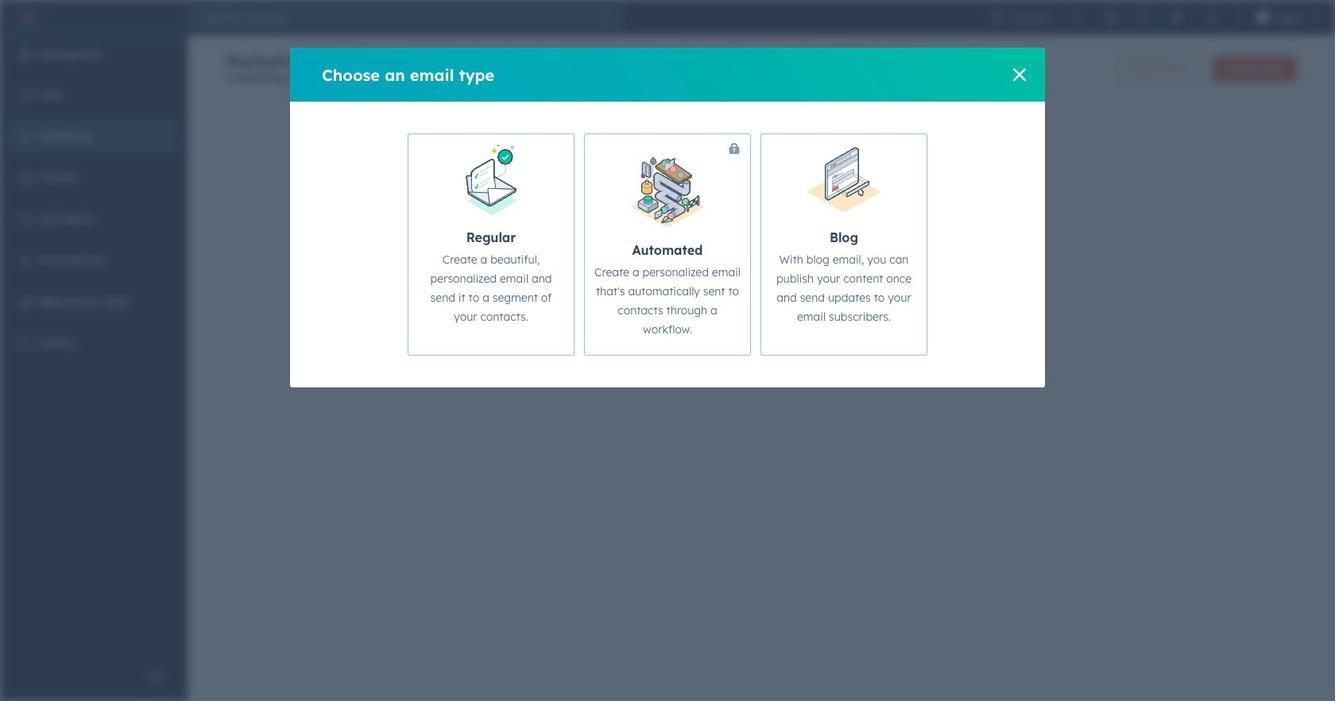 Task type: locate. For each thing, give the bounding box(es) containing it.
dialog
[[290, 48, 1045, 388]]

menu
[[980, 0, 1326, 35], [0, 35, 188, 662]]

None checkbox
[[408, 134, 575, 356], [584, 134, 751, 356], [408, 134, 575, 356], [584, 134, 751, 356]]

howard n/a image
[[1256, 11, 1269, 24]]

1 horizontal spatial menu
[[980, 0, 1326, 35]]

Search HubSpot search field
[[188, 5, 583, 30]]

None checkbox
[[761, 134, 928, 356]]

banner
[[226, 51, 1297, 93]]

notifications image
[[1205, 11, 1217, 24]]



Task type: vqa. For each thing, say whether or not it's contained in the screenshot.
menu
yes



Task type: describe. For each thing, give the bounding box(es) containing it.
settings image
[[1171, 11, 1184, 24]]

close image
[[1013, 68, 1026, 81]]

0 horizontal spatial menu
[[0, 35, 188, 662]]

marketplaces image
[[1104, 11, 1117, 24]]

help image
[[1138, 11, 1151, 24]]



